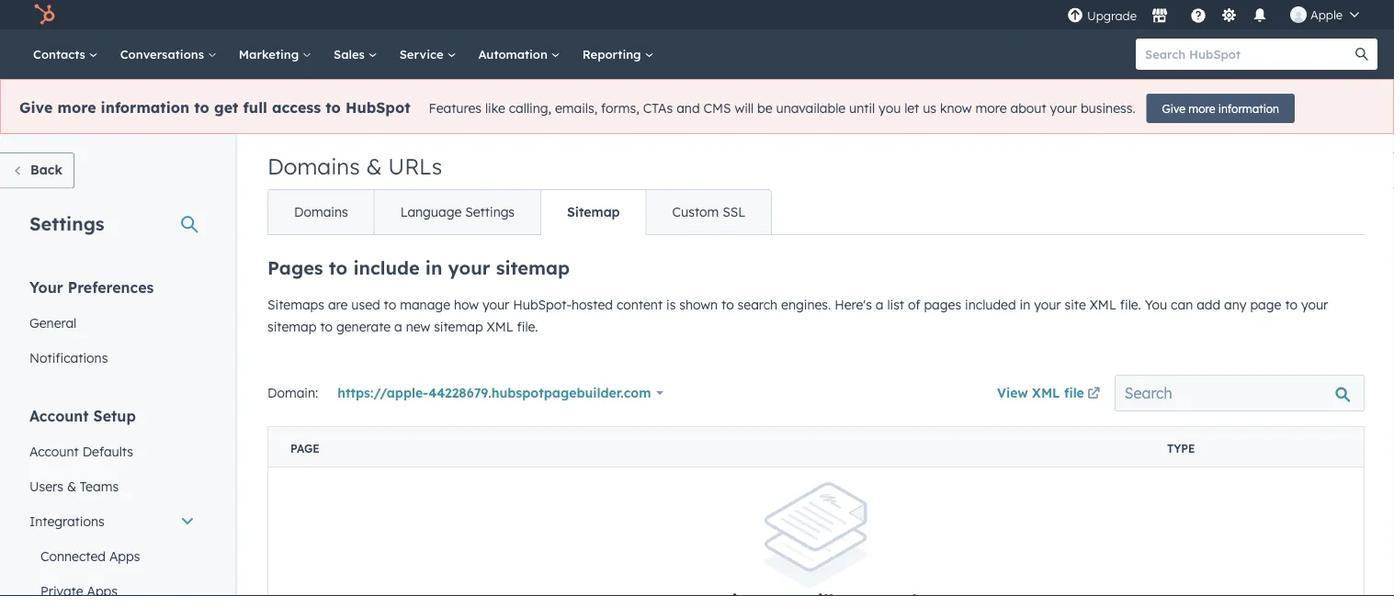 Task type: locate. For each thing, give the bounding box(es) containing it.
setup
[[93, 407, 136, 425]]

1 vertical spatial a
[[394, 319, 402, 335]]

sitemap down sitemaps
[[267, 319, 317, 335]]

1 account from the top
[[29, 407, 89, 425]]

ctas
[[643, 100, 673, 116]]

1 vertical spatial domains
[[294, 204, 348, 220]]

automation
[[478, 46, 551, 62]]

account up users in the left of the page
[[29, 443, 79, 460]]

new
[[406, 319, 430, 335]]

0 horizontal spatial sitemap
[[267, 319, 317, 335]]

give right business.
[[1162, 102, 1186, 115]]

navigation
[[267, 189, 772, 235]]

& left urls
[[366, 153, 382, 180]]

more down contacts link
[[57, 99, 96, 117]]

xml down hubspot-
[[487, 319, 513, 335]]

0 vertical spatial file.
[[1120, 297, 1141, 313]]

pages
[[267, 256, 323, 279]]

sitemap link
[[541, 190, 646, 234]]

upgrade image
[[1067, 8, 1084, 24]]

view xml file
[[997, 384, 1084, 401]]

more down search hubspot search field
[[1189, 102, 1215, 115]]

0 vertical spatial a
[[876, 297, 884, 313]]

more inside give more information link
[[1189, 102, 1215, 115]]

2 horizontal spatial xml
[[1090, 297, 1117, 313]]

notifications image
[[1252, 8, 1268, 25]]

1 horizontal spatial in
[[1020, 297, 1031, 313]]

0 horizontal spatial more
[[57, 99, 96, 117]]

domains for domains & urls
[[267, 153, 360, 180]]

information down search hubspot search field
[[1219, 102, 1279, 115]]

xml left file
[[1032, 384, 1060, 401]]

be
[[757, 100, 773, 116]]

& for domains
[[366, 153, 382, 180]]

2 account from the top
[[29, 443, 79, 460]]

to
[[194, 99, 209, 117], [326, 99, 341, 117], [329, 256, 348, 279], [384, 297, 396, 313], [722, 297, 734, 313], [1285, 297, 1298, 313], [320, 319, 333, 335]]

content
[[617, 297, 663, 313]]

view xml file link
[[997, 382, 1104, 405]]

0 vertical spatial domains
[[267, 153, 360, 180]]

features
[[429, 100, 482, 116]]

file. left you
[[1120, 297, 1141, 313]]

account setup
[[29, 407, 136, 425]]

to right access
[[326, 99, 341, 117]]

domains link
[[268, 190, 374, 234]]

to right shown
[[722, 297, 734, 313]]

contacts
[[33, 46, 89, 62]]

0 horizontal spatial file.
[[517, 319, 538, 335]]

type
[[1167, 442, 1195, 456]]

sitemap up hubspot-
[[496, 256, 570, 279]]

settings down back
[[29, 212, 104, 235]]

urls
[[388, 153, 442, 180]]

0 horizontal spatial a
[[394, 319, 402, 335]]

until
[[849, 100, 875, 116]]

give more information link
[[1147, 94, 1295, 123]]

information
[[101, 99, 190, 117], [1219, 102, 1279, 115]]

1 horizontal spatial information
[[1219, 102, 1279, 115]]

emails,
[[555, 100, 598, 116]]

account for account setup
[[29, 407, 89, 425]]

file.
[[1120, 297, 1141, 313], [517, 319, 538, 335]]

information down conversations
[[101, 99, 190, 117]]

more right know
[[976, 100, 1007, 116]]

custom ssl link
[[646, 190, 771, 234]]

give down contacts
[[19, 99, 53, 117]]

conversations link
[[109, 29, 228, 79]]

sitemap
[[567, 204, 620, 220]]

teams
[[80, 478, 119, 494]]

account defaults
[[29, 443, 133, 460]]

0 vertical spatial xml
[[1090, 297, 1117, 313]]

a
[[876, 297, 884, 313], [394, 319, 402, 335]]

you
[[1145, 297, 1167, 313]]

1 horizontal spatial give
[[1162, 102, 1186, 115]]

0 horizontal spatial &
[[67, 478, 76, 494]]

1 vertical spatial &
[[67, 478, 76, 494]]

file. down hubspot-
[[517, 319, 538, 335]]

to right page
[[1285, 297, 1298, 313]]

1 vertical spatial account
[[29, 443, 79, 460]]

0 horizontal spatial in
[[425, 256, 442, 279]]

settings link
[[1218, 5, 1241, 24]]

Search search field
[[1115, 375, 1365, 412]]

manage
[[400, 297, 450, 313]]

2 vertical spatial xml
[[1032, 384, 1060, 401]]

like
[[485, 100, 505, 116]]

will
[[735, 100, 754, 116]]

domains inside navigation
[[294, 204, 348, 220]]

in up manage
[[425, 256, 442, 279]]

domains up the domains link on the top of the page
[[267, 153, 360, 180]]

your right about
[[1050, 100, 1077, 116]]

integrations button
[[18, 504, 206, 539]]

1 horizontal spatial a
[[876, 297, 884, 313]]

more for give more information to get full access to hubspot
[[57, 99, 96, 117]]

bob builder image
[[1290, 6, 1307, 23]]

1 vertical spatial file.
[[517, 319, 538, 335]]

domains & urls
[[267, 153, 442, 180]]

1 horizontal spatial sitemap
[[434, 319, 483, 335]]

custom
[[672, 204, 719, 220]]

your preferences
[[29, 278, 154, 296]]

menu
[[1065, 0, 1372, 29]]

features like calling, emails, forms, ctas and cms will be unavailable until you let us know more about your business.
[[429, 100, 1136, 116]]

& inside the account setup element
[[67, 478, 76, 494]]

sitemaps are used to manage how your hubspot-hosted content is shown to search engines. here's a list of pages included in your site xml file. you can add any page to your sitemap to generate a new sitemap xml file.
[[267, 297, 1328, 335]]

0 horizontal spatial give
[[19, 99, 53, 117]]

full
[[243, 99, 267, 117]]

account for account defaults
[[29, 443, 79, 460]]

0 vertical spatial &
[[366, 153, 382, 180]]

link opens in a new window image
[[1088, 383, 1100, 405]]

a left new on the left bottom of page
[[394, 319, 402, 335]]

0 vertical spatial account
[[29, 407, 89, 425]]

in right included
[[1020, 297, 1031, 313]]

0 horizontal spatial information
[[101, 99, 190, 117]]

your
[[1050, 100, 1077, 116], [448, 256, 490, 279], [482, 297, 510, 313], [1034, 297, 1061, 313], [1301, 297, 1328, 313]]

page
[[1250, 297, 1282, 313]]

account
[[29, 407, 89, 425], [29, 443, 79, 460]]

apps
[[109, 548, 140, 564]]

1 horizontal spatial more
[[976, 100, 1007, 116]]

page
[[290, 442, 320, 456]]

users
[[29, 478, 63, 494]]

1 vertical spatial in
[[1020, 297, 1031, 313]]

0 vertical spatial in
[[425, 256, 442, 279]]

defaults
[[82, 443, 133, 460]]

sitemap down how at the left of page
[[434, 319, 483, 335]]

https://apple-44228679.hubspotpagebuilder.com
[[338, 385, 651, 401]]

https://apple-
[[338, 385, 428, 401]]

generate
[[336, 319, 391, 335]]

https://apple-44228679.hubspotpagebuilder.com button
[[329, 375, 672, 412]]

your preferences element
[[18, 277, 206, 375]]

to up 'are'
[[329, 256, 348, 279]]

domain:
[[267, 385, 318, 401]]

navigation containing domains
[[267, 189, 772, 235]]

engines.
[[781, 297, 831, 313]]

settings right language
[[465, 204, 515, 220]]

give
[[19, 99, 53, 117], [1162, 102, 1186, 115]]

link opens in a new window image
[[1088, 388, 1100, 401]]

domains down domains & urls
[[294, 204, 348, 220]]

domains
[[267, 153, 360, 180], [294, 204, 348, 220]]

information for give more information to get full access to hubspot
[[101, 99, 190, 117]]

a left list
[[876, 297, 884, 313]]

xml right site
[[1090, 297, 1117, 313]]

1 horizontal spatial &
[[366, 153, 382, 180]]

& for users
[[67, 478, 76, 494]]

business.
[[1081, 100, 1136, 116]]

1 vertical spatial xml
[[487, 319, 513, 335]]

& right users in the left of the page
[[67, 478, 76, 494]]

2 horizontal spatial more
[[1189, 102, 1215, 115]]

1 horizontal spatial file.
[[1120, 297, 1141, 313]]

integrations
[[29, 513, 105, 529]]

account up account defaults
[[29, 407, 89, 425]]



Task type: describe. For each thing, give the bounding box(es) containing it.
marketing link
[[228, 29, 323, 79]]

2 horizontal spatial sitemap
[[496, 256, 570, 279]]

search button
[[1347, 39, 1378, 70]]

general
[[29, 315, 77, 331]]

you
[[879, 100, 901, 116]]

give for give more information to get full access to hubspot
[[19, 99, 53, 117]]

calling,
[[509, 100, 551, 116]]

Search HubSpot search field
[[1136, 39, 1361, 70]]

marketing
[[239, 46, 302, 62]]

0 horizontal spatial xml
[[487, 319, 513, 335]]

your left site
[[1034, 297, 1061, 313]]

and
[[677, 100, 700, 116]]

pages to include in your sitemap
[[267, 256, 570, 279]]

your right how at the left of page
[[482, 297, 510, 313]]

help button
[[1183, 0, 1214, 29]]

of
[[908, 297, 921, 313]]

are
[[328, 297, 348, 313]]

view
[[997, 384, 1028, 401]]

your right page
[[1301, 297, 1328, 313]]

give for give more information
[[1162, 102, 1186, 115]]

hubspot link
[[22, 4, 69, 26]]

back link
[[0, 153, 74, 189]]

can
[[1171, 297, 1193, 313]]

general link
[[18, 306, 206, 341]]

more for give more information
[[1189, 102, 1215, 115]]

custom ssl
[[672, 204, 746, 220]]

users & teams
[[29, 478, 119, 494]]

service
[[400, 46, 447, 62]]

information for give more information
[[1219, 102, 1279, 115]]

settings image
[[1221, 8, 1238, 24]]

sales
[[334, 46, 368, 62]]

apple button
[[1279, 0, 1370, 29]]

upgrade
[[1087, 8, 1137, 23]]

reporting link
[[571, 29, 665, 79]]

us
[[923, 100, 937, 116]]

ssl
[[723, 204, 746, 220]]

search
[[738, 297, 778, 313]]

apple
[[1311, 7, 1343, 22]]

how
[[454, 297, 479, 313]]

used
[[351, 297, 380, 313]]

hubspot
[[346, 99, 410, 117]]

list
[[887, 297, 904, 313]]

included
[[965, 297, 1016, 313]]

reporting
[[582, 46, 645, 62]]

to down 'are'
[[320, 319, 333, 335]]

unavailable
[[776, 100, 846, 116]]

1 horizontal spatial settings
[[465, 204, 515, 220]]

preferences
[[68, 278, 154, 296]]

notifications button
[[1244, 0, 1276, 29]]

language settings link
[[374, 190, 541, 234]]

your
[[29, 278, 63, 296]]

pages
[[924, 297, 962, 313]]

connected apps
[[40, 548, 140, 564]]

your up how at the left of page
[[448, 256, 490, 279]]

give more information to get full access to hubspot
[[19, 99, 410, 117]]

service link
[[388, 29, 467, 79]]

file
[[1064, 384, 1084, 401]]

is
[[666, 297, 676, 313]]

get
[[214, 99, 238, 117]]

let
[[905, 100, 919, 116]]

menu containing apple
[[1065, 0, 1372, 29]]

cms
[[704, 100, 731, 116]]

language
[[401, 204, 462, 220]]

account setup element
[[18, 406, 206, 597]]

forms,
[[601, 100, 640, 116]]

automation link
[[467, 29, 571, 79]]

help image
[[1190, 8, 1207, 25]]

site
[[1065, 297, 1086, 313]]

marketplaces image
[[1152, 8, 1168, 25]]

in inside sitemaps are used to manage how your hubspot-hosted content is shown to search engines. here's a list of pages included in your site xml file. you can add any page to your sitemap to generate a new sitemap xml file.
[[1020, 297, 1031, 313]]

hubspot image
[[33, 4, 55, 26]]

any
[[1224, 297, 1247, 313]]

conversations
[[120, 46, 208, 62]]

sales link
[[323, 29, 388, 79]]

44228679.hubspotpagebuilder.com
[[428, 385, 651, 401]]

give more information
[[1162, 102, 1279, 115]]

to left get
[[194, 99, 209, 117]]

add
[[1197, 297, 1221, 313]]

here's
[[835, 297, 872, 313]]

know
[[940, 100, 972, 116]]

to right used at the left of the page
[[384, 297, 396, 313]]

sitemaps
[[267, 297, 324, 313]]

connected
[[40, 548, 106, 564]]

0 horizontal spatial settings
[[29, 212, 104, 235]]

1 horizontal spatial xml
[[1032, 384, 1060, 401]]

marketplaces button
[[1141, 0, 1179, 29]]

about
[[1011, 100, 1047, 116]]

users & teams link
[[18, 469, 206, 504]]

language settings
[[401, 204, 515, 220]]

search image
[[1356, 48, 1369, 61]]

domains for domains
[[294, 204, 348, 220]]

connected apps link
[[18, 539, 206, 574]]

notifications
[[29, 350, 108, 366]]



Task type: vqa. For each thing, say whether or not it's contained in the screenshot.
the 'Marketing'
yes



